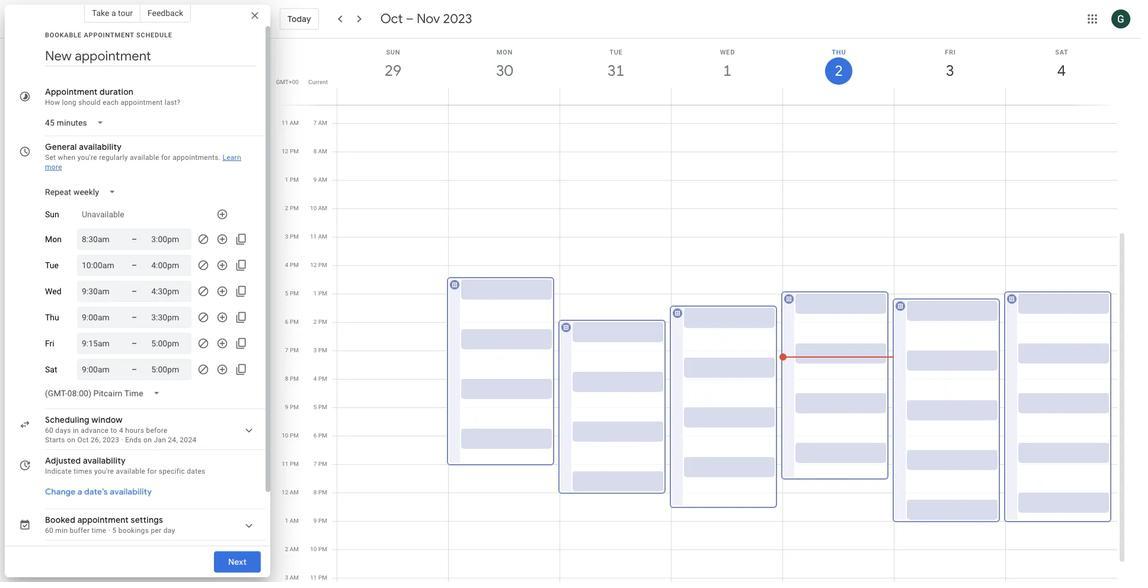 Task type: vqa. For each thing, say whether or not it's contained in the screenshot.


Task type: describe. For each thing, give the bounding box(es) containing it.
1 vertical spatial 6
[[314, 433, 317, 439]]

11 down 10 am
[[310, 234, 317, 240]]

date's
[[84, 487, 108, 497]]

should
[[78, 98, 101, 107]]

when
[[58, 154, 76, 162]]

1 horizontal spatial 12 pm
[[310, 262, 327, 269]]

Add title text field
[[45, 47, 256, 65]]

· inside booked appointment settings 60 min buffer time · 5 bookings per day
[[108, 527, 110, 535]]

learn more
[[45, 154, 241, 171]]

starts
[[45, 436, 65, 445]]

am up '9 am'
[[318, 148, 327, 155]]

– for fri
[[132, 339, 137, 349]]

regularly
[[99, 154, 128, 162]]

take a tour
[[92, 8, 133, 18]]

dates
[[187, 468, 205, 476]]

0 vertical spatial 5 pm
[[285, 291, 299, 297]]

each
[[103, 98, 119, 107]]

0 vertical spatial you're
[[77, 154, 97, 162]]

scheduling window 60 days in advance to 4 hours before starts on oct 26, 2023 · ends on jan 24, 2024
[[45, 415, 197, 445]]

1 vertical spatial 11 am
[[310, 234, 327, 240]]

availability inside "change a date's availability" button
[[110, 487, 152, 497]]

1 horizontal spatial oct
[[380, 11, 403, 27]]

4 inside sat 4
[[1057, 61, 1065, 81]]

schedule
[[136, 31, 172, 39]]

wednesday, november 1 element
[[714, 58, 741, 85]]

1 horizontal spatial 2 pm
[[314, 319, 327, 326]]

bookable
[[45, 31, 82, 39]]

friday, november 3 element
[[937, 58, 964, 85]]

0 vertical spatial 9
[[313, 177, 317, 183]]

before
[[146, 427, 168, 435]]

unavailable
[[82, 210, 124, 219]]

1 horizontal spatial 5
[[285, 291, 288, 297]]

3 am
[[285, 575, 299, 582]]

– for sat
[[132, 365, 137, 375]]

am up the 1 am
[[290, 490, 299, 496]]

0 horizontal spatial 4 pm
[[285, 262, 299, 269]]

7 am
[[313, 120, 327, 126]]

0 vertical spatial 10
[[310, 205, 317, 212]]

current
[[308, 79, 328, 85]]

29
[[384, 61, 401, 81]]

29 column header
[[337, 39, 449, 105]]

booked
[[45, 515, 75, 526]]

1 am
[[285, 518, 299, 525]]

2 vertical spatial 12
[[282, 490, 288, 496]]

you're inside the adjusted availability indicate times you're available for specific dates
[[94, 468, 114, 476]]

1 vertical spatial 9
[[285, 404, 288, 411]]

a for change
[[78, 487, 82, 497]]

2023 inside 'scheduling window 60 days in advance to 4 hours before starts on oct 26, 2023 · ends on jan 24, 2024'
[[103, 436, 119, 445]]

thu for thu
[[45, 313, 59, 323]]

last?
[[165, 98, 180, 107]]

End time on Tuesdays text field
[[151, 259, 187, 273]]

1 vertical spatial 1 pm
[[314, 291, 327, 297]]

1 horizontal spatial for
[[161, 154, 171, 162]]

to
[[111, 427, 117, 435]]

Start time on Tuesdays text field
[[82, 259, 117, 273]]

sunday, october 29 element
[[379, 58, 407, 85]]

0 horizontal spatial 6 pm
[[285, 319, 299, 326]]

wed 1
[[720, 49, 735, 81]]

appointment
[[45, 87, 98, 97]]

appointment
[[84, 31, 134, 39]]

60 inside booked appointment settings 60 min buffer time · 5 bookings per day
[[45, 527, 53, 535]]

11 right 3 am
[[310, 575, 317, 582]]

time
[[92, 527, 106, 535]]

how
[[45, 98, 60, 107]]

days
[[55, 427, 71, 435]]

26,
[[91, 436, 101, 445]]

hours
[[125, 427, 144, 435]]

indicate
[[45, 468, 72, 476]]

oct – nov 2023
[[380, 11, 472, 27]]

8 am
[[313, 148, 327, 155]]

nov
[[417, 11, 440, 27]]

adjusted availability indicate times you're available for specific dates
[[45, 456, 205, 476]]

3 inside fri 3
[[945, 61, 954, 81]]

thu for thu 2
[[832, 49, 846, 56]]

31
[[607, 61, 624, 81]]

0 horizontal spatial 12 pm
[[282, 148, 299, 155]]

day
[[163, 527, 175, 535]]

1 inside wed 1
[[722, 61, 731, 81]]

1 vertical spatial 10 pm
[[310, 547, 327, 553]]

0 horizontal spatial 2 pm
[[285, 205, 299, 212]]

feedback
[[148, 8, 183, 18]]

take
[[92, 8, 109, 18]]

a for take
[[111, 8, 116, 18]]

– for thu
[[132, 313, 137, 323]]

buffer
[[70, 527, 90, 535]]

window
[[91, 415, 123, 426]]

feedback button
[[140, 4, 191, 23]]

set when you're regularly available for appointments.
[[45, 154, 221, 162]]

today
[[288, 14, 311, 24]]

12 am
[[282, 490, 299, 496]]

gmt+00
[[276, 79, 299, 85]]

0 vertical spatial 7 pm
[[285, 347, 299, 354]]

0 vertical spatial 12
[[282, 148, 288, 155]]

1 on from the left
[[67, 436, 75, 445]]

appointment inside booked appointment settings 60 min buffer time · 5 bookings per day
[[77, 515, 129, 526]]

availability for general
[[79, 142, 122, 152]]

more
[[45, 163, 62, 171]]

am left 7 am
[[290, 120, 299, 126]]

take a tour button
[[84, 4, 140, 23]]

0 horizontal spatial 11 pm
[[282, 461, 299, 468]]

scheduling
[[45, 415, 89, 426]]

mon 30
[[495, 49, 513, 81]]

advance
[[81, 427, 109, 435]]

specific
[[159, 468, 185, 476]]

1 vertical spatial 8
[[285, 376, 288, 382]]

1 vertical spatial 12
[[310, 262, 317, 269]]

set
[[45, 154, 56, 162]]

0 vertical spatial 11 am
[[282, 120, 299, 126]]

jan
[[154, 436, 166, 445]]

tue for tue 31
[[610, 49, 623, 56]]

11 up 12 am
[[282, 461, 288, 468]]

saturday, november 4 element
[[1048, 58, 1076, 85]]

1 horizontal spatial 11 pm
[[310, 575, 327, 582]]

1 column header
[[671, 39, 783, 105]]

change a date's availability button
[[40, 481, 157, 503]]

4 inside 'scheduling window 60 days in advance to 4 hours before starts on oct 26, 2023 · ends on jan 24, 2024'
[[119, 427, 123, 435]]

oct inside 'scheduling window 60 days in advance to 4 hours before starts on oct 26, 2023 · ends on jan 24, 2024'
[[77, 436, 89, 445]]

1 horizontal spatial 4 pm
[[314, 376, 327, 382]]

0 vertical spatial 3 pm
[[285, 234, 299, 240]]

End time on Wednesdays text field
[[151, 285, 187, 299]]

0 vertical spatial 8
[[313, 148, 317, 155]]

am up the '2 am'
[[290, 518, 299, 525]]

2 am
[[285, 547, 299, 553]]

0 vertical spatial 8 pm
[[285, 376, 299, 382]]

0 vertical spatial available
[[130, 154, 159, 162]]

30
[[495, 61, 512, 81]]

am down the 1 am
[[290, 547, 299, 553]]

ends
[[125, 436, 142, 445]]



Task type: locate. For each thing, give the bounding box(es) containing it.
0 vertical spatial thu
[[832, 49, 846, 56]]

1 vertical spatial tue
[[45, 261, 59, 270]]

tue up '31'
[[610, 49, 623, 56]]

1 vertical spatial 3 pm
[[314, 347, 327, 354]]

11 am
[[282, 120, 299, 126], [310, 234, 327, 240]]

2 vertical spatial 9
[[314, 518, 317, 525]]

availability up regularly
[[79, 142, 122, 152]]

0 vertical spatial for
[[161, 154, 171, 162]]

1 horizontal spatial ·
[[121, 436, 123, 445]]

· inside 'scheduling window 60 days in advance to 4 hours before starts on oct 26, 2023 · ends on jan 24, 2024'
[[121, 436, 123, 445]]

0 horizontal spatial 5 pm
[[285, 291, 299, 297]]

0 horizontal spatial 2023
[[103, 436, 119, 445]]

1 horizontal spatial 11 am
[[310, 234, 327, 240]]

1 horizontal spatial 1 pm
[[314, 291, 327, 297]]

12 pm left 8 am
[[282, 148, 299, 155]]

1 vertical spatial 10
[[282, 433, 288, 439]]

wed up wednesday, november 1 element
[[720, 49, 735, 56]]

12
[[282, 148, 288, 155], [310, 262, 317, 269], [282, 490, 288, 496]]

1 vertical spatial 9 pm
[[314, 518, 327, 525]]

0 vertical spatial wed
[[720, 49, 735, 56]]

0 vertical spatial a
[[111, 8, 116, 18]]

tour
[[118, 8, 133, 18]]

wed left start time on wednesdays 'text field'
[[45, 287, 61, 296]]

a
[[111, 8, 116, 18], [78, 487, 82, 497]]

for left specific
[[147, 468, 157, 476]]

11 pm right 3 am
[[310, 575, 327, 582]]

1 horizontal spatial wed
[[720, 49, 735, 56]]

12 left 8 am
[[282, 148, 288, 155]]

– right start time on wednesdays 'text field'
[[132, 287, 137, 296]]

you're down general availability
[[77, 154, 97, 162]]

– left end time on thursdays text field
[[132, 313, 137, 323]]

– right 'start time on tuesdays' text field
[[132, 261, 137, 270]]

0 vertical spatial fri
[[945, 49, 956, 56]]

per
[[151, 527, 162, 535]]

mon up 30
[[497, 49, 513, 56]]

appointment inside appointment duration how long should each appointment last?
[[121, 98, 163, 107]]

0 horizontal spatial 10 pm
[[282, 433, 299, 439]]

0 vertical spatial 60
[[45, 427, 53, 435]]

0 vertical spatial 9 pm
[[285, 404, 299, 411]]

thursday, november 2, today element
[[825, 58, 853, 85]]

0 vertical spatial sun
[[386, 49, 400, 56]]

1 vertical spatial appointment
[[77, 515, 129, 526]]

0 horizontal spatial 9 pm
[[285, 404, 299, 411]]

Start time on Saturdays text field
[[82, 363, 117, 377]]

fri inside 3 column header
[[945, 49, 956, 56]]

1 vertical spatial oct
[[77, 436, 89, 445]]

10 pm right the '2 am'
[[310, 547, 327, 553]]

0 vertical spatial 6
[[285, 319, 288, 326]]

availability down the adjusted availability indicate times you're available for specific dates
[[110, 487, 152, 497]]

next
[[228, 557, 247, 568]]

1 vertical spatial you're
[[94, 468, 114, 476]]

you're
[[77, 154, 97, 162], [94, 468, 114, 476]]

1 vertical spatial a
[[78, 487, 82, 497]]

am down 10 am
[[318, 234, 327, 240]]

tue left 'start time on tuesdays' text field
[[45, 261, 59, 270]]

· right time
[[108, 527, 110, 535]]

2 pm
[[285, 205, 299, 212], [314, 319, 327, 326]]

next button
[[214, 548, 261, 577]]

8 pm
[[285, 376, 299, 382], [314, 490, 327, 496]]

– for mon
[[132, 235, 137, 244]]

a inside button
[[78, 487, 82, 497]]

– left end time on mondays text box
[[132, 235, 137, 244]]

sun up 29
[[386, 49, 400, 56]]

8
[[313, 148, 317, 155], [285, 376, 288, 382], [314, 490, 317, 496]]

thu
[[832, 49, 846, 56], [45, 313, 59, 323]]

1 vertical spatial 60
[[45, 527, 53, 535]]

0 vertical spatial appointment
[[121, 98, 163, 107]]

11 am left 7 am
[[282, 120, 299, 126]]

60 up starts
[[45, 427, 53, 435]]

5 pm
[[285, 291, 299, 297], [314, 404, 327, 411]]

0 horizontal spatial fri
[[45, 339, 54, 349]]

1 vertical spatial sun
[[45, 210, 59, 219]]

fri for fri
[[45, 339, 54, 349]]

sat for sat
[[45, 365, 57, 375]]

1 horizontal spatial a
[[111, 8, 116, 18]]

0 vertical spatial 11 pm
[[282, 461, 299, 468]]

1 vertical spatial for
[[147, 468, 157, 476]]

0 horizontal spatial on
[[67, 436, 75, 445]]

End time on Mondays text field
[[151, 232, 187, 247]]

· left ends
[[121, 436, 123, 445]]

fri left 'start time on fridays' text field
[[45, 339, 54, 349]]

1 horizontal spatial mon
[[497, 49, 513, 56]]

appointment up time
[[77, 515, 129, 526]]

1 vertical spatial 7
[[285, 347, 288, 354]]

2023 down to
[[103, 436, 119, 445]]

1
[[722, 61, 731, 81], [285, 177, 288, 183], [314, 291, 317, 297], [285, 518, 288, 525]]

0 vertical spatial 2 pm
[[285, 205, 299, 212]]

Start time on Fridays text field
[[82, 337, 117, 351]]

1 horizontal spatial tue
[[610, 49, 623, 56]]

0 horizontal spatial oct
[[77, 436, 89, 445]]

appointments.
[[173, 154, 221, 162]]

0 horizontal spatial 11 am
[[282, 120, 299, 126]]

–
[[406, 11, 414, 27], [132, 235, 137, 244], [132, 261, 137, 270], [132, 287, 137, 296], [132, 313, 137, 323], [132, 339, 137, 349], [132, 365, 137, 375]]

in
[[73, 427, 79, 435]]

2023 right nov
[[443, 11, 472, 27]]

2 60 from the top
[[45, 527, 53, 535]]

0 vertical spatial 2023
[[443, 11, 472, 27]]

0 horizontal spatial 1 pm
[[285, 177, 299, 183]]

– for wed
[[132, 287, 137, 296]]

1 vertical spatial 11 pm
[[310, 575, 327, 582]]

2 on from the left
[[144, 436, 152, 445]]

2 vertical spatial 7
[[314, 461, 317, 468]]

mon inside mon 30
[[497, 49, 513, 56]]

on left jan
[[144, 436, 152, 445]]

sun for sun 29
[[386, 49, 400, 56]]

sun down more
[[45, 210, 59, 219]]

for inside the adjusted availability indicate times you're available for specific dates
[[147, 468, 157, 476]]

grid containing 29
[[275, 39, 1127, 583]]

10 right the '2 am'
[[310, 547, 317, 553]]

1 vertical spatial ·
[[108, 527, 110, 535]]

2 vertical spatial availability
[[110, 487, 152, 497]]

End time on Thursdays text field
[[151, 311, 187, 325]]

1 horizontal spatial sun
[[386, 49, 400, 56]]

thu inside 2 column header
[[832, 49, 846, 56]]

tue 31
[[607, 49, 624, 81]]

2024
[[180, 436, 197, 445]]

a left tour
[[111, 8, 116, 18]]

wed for wed
[[45, 287, 61, 296]]

2 vertical spatial 10
[[310, 547, 317, 553]]

you're up "change a date's availability" button
[[94, 468, 114, 476]]

10 pm up 12 am
[[282, 433, 299, 439]]

0 vertical spatial 1 pm
[[285, 177, 299, 183]]

7 pm
[[285, 347, 299, 354], [314, 461, 327, 468]]

10 up 12 am
[[282, 433, 288, 439]]

change
[[45, 487, 76, 497]]

1 horizontal spatial thu
[[832, 49, 846, 56]]

am up 8 am
[[318, 120, 327, 126]]

0 horizontal spatial sun
[[45, 210, 59, 219]]

bookings
[[118, 527, 149, 535]]

0 horizontal spatial ·
[[108, 527, 110, 535]]

learn
[[223, 154, 241, 162]]

0 vertical spatial 5
[[285, 291, 288, 297]]

fri up friday, november 3 element
[[945, 49, 956, 56]]

Start time on Wednesdays text field
[[82, 285, 117, 299]]

am down the '2 am'
[[290, 575, 299, 582]]

6 pm
[[285, 319, 299, 326], [314, 433, 327, 439]]

Start time on Mondays text field
[[82, 232, 117, 247]]

sun for sun
[[45, 210, 59, 219]]

thu 2
[[832, 49, 846, 81]]

available
[[130, 154, 159, 162], [116, 468, 145, 476]]

times
[[74, 468, 92, 476]]

6
[[285, 319, 288, 326], [314, 433, 317, 439]]

0 vertical spatial 7
[[313, 120, 317, 126]]

bookable appointment schedule
[[45, 31, 172, 39]]

Start time on Thursdays text field
[[82, 311, 117, 325]]

2 horizontal spatial 5
[[314, 404, 317, 411]]

1 vertical spatial 5
[[314, 404, 317, 411]]

availability down 26,
[[83, 456, 126, 467]]

10 down '9 am'
[[310, 205, 317, 212]]

1 horizontal spatial sat
[[1055, 49, 1069, 56]]

0 horizontal spatial sat
[[45, 365, 57, 375]]

60 left min
[[45, 527, 53, 535]]

60 inside 'scheduling window 60 days in advance to 4 hours before starts on oct 26, 2023 · ends on jan 24, 2024'
[[45, 427, 53, 435]]

mon left start time on mondays text field
[[45, 235, 62, 244]]

mon for mon 30
[[497, 49, 513, 56]]

0 horizontal spatial 5
[[112, 527, 117, 535]]

am down '9 am'
[[318, 205, 327, 212]]

appointment down duration
[[121, 98, 163, 107]]

today button
[[280, 5, 319, 33]]

1 horizontal spatial 9 pm
[[314, 518, 327, 525]]

0 horizontal spatial wed
[[45, 287, 61, 296]]

oct left nov
[[380, 11, 403, 27]]

3 column header
[[894, 39, 1006, 105]]

1 vertical spatial thu
[[45, 313, 59, 323]]

– left end time on fridays text field
[[132, 339, 137, 349]]

1 horizontal spatial 7 pm
[[314, 461, 327, 468]]

11 pm
[[282, 461, 299, 468], [310, 575, 327, 582]]

None field
[[40, 112, 113, 133], [40, 181, 125, 203], [40, 383, 169, 404], [40, 112, 113, 133], [40, 181, 125, 203], [40, 383, 169, 404]]

mon for mon
[[45, 235, 62, 244]]

10 am
[[310, 205, 327, 212]]

tue
[[610, 49, 623, 56], [45, 261, 59, 270]]

change a date's availability
[[45, 487, 152, 497]]

sat up saturday, november 4 element
[[1055, 49, 1069, 56]]

wed inside 1 column header
[[720, 49, 735, 56]]

sun inside sun 29
[[386, 49, 400, 56]]

2 vertical spatial 5
[[112, 527, 117, 535]]

11 am down 10 am
[[310, 234, 327, 240]]

sun 29
[[384, 49, 401, 81]]

thu up thursday, november 2, today element at the right
[[832, 49, 846, 56]]

1 horizontal spatial 2023
[[443, 11, 472, 27]]

duration
[[100, 87, 133, 97]]

for left appointments.
[[161, 154, 171, 162]]

1 horizontal spatial 6 pm
[[314, 433, 327, 439]]

appointment duration how long should each appointment last?
[[45, 87, 180, 107]]

0 vertical spatial sat
[[1055, 49, 1069, 56]]

thu left "start time on thursdays" text field
[[45, 313, 59, 323]]

1 horizontal spatial 8 pm
[[314, 490, 327, 496]]

2 column header
[[783, 39, 895, 105]]

2 inside thu 2
[[834, 62, 842, 81]]

0 vertical spatial 10 pm
[[282, 433, 299, 439]]

long
[[62, 98, 76, 107]]

12 pm down 10 am
[[310, 262, 327, 269]]

1 vertical spatial 8 pm
[[314, 490, 327, 496]]

sat inside "4" column header
[[1055, 49, 1069, 56]]

sat left the start time on saturdays text box
[[45, 365, 57, 375]]

5 inside booked appointment settings 60 min buffer time · 5 bookings per day
[[112, 527, 117, 535]]

1 horizontal spatial 6
[[314, 433, 317, 439]]

availability inside the adjusted availability indicate times you're available for specific dates
[[83, 456, 126, 467]]

·
[[121, 436, 123, 445], [108, 527, 110, 535]]

24,
[[168, 436, 178, 445]]

10 pm
[[282, 433, 299, 439], [310, 547, 327, 553]]

30 column header
[[448, 39, 560, 105]]

11 pm up 12 am
[[282, 461, 299, 468]]

7
[[313, 120, 317, 126], [285, 347, 288, 354], [314, 461, 317, 468]]

tue inside tue 31
[[610, 49, 623, 56]]

a left date's
[[78, 487, 82, 497]]

grid
[[275, 39, 1127, 583]]

am down 8 am
[[318, 177, 327, 183]]

1 vertical spatial 4 pm
[[314, 376, 327, 382]]

– for tue
[[132, 261, 137, 270]]

monday, october 30 element
[[491, 58, 518, 85]]

– right the start time on saturdays text box
[[132, 365, 137, 375]]

1 horizontal spatial 5 pm
[[314, 404, 327, 411]]

10
[[310, 205, 317, 212], [282, 433, 288, 439], [310, 547, 317, 553]]

on
[[67, 436, 75, 445], [144, 436, 152, 445]]

sat 4
[[1055, 49, 1069, 81]]

12 down 10 am
[[310, 262, 317, 269]]

9 am
[[313, 177, 327, 183]]

End time on Fridays text field
[[151, 337, 187, 351]]

adjusted
[[45, 456, 81, 467]]

0 vertical spatial tue
[[610, 49, 623, 56]]

0 horizontal spatial 8 pm
[[285, 376, 299, 382]]

2023
[[443, 11, 472, 27], [103, 436, 119, 445]]

11 left 7 am
[[282, 120, 288, 126]]

tuesday, october 31 element
[[602, 58, 630, 85]]

learn more link
[[45, 154, 241, 171]]

11
[[282, 120, 288, 126], [310, 234, 317, 240], [282, 461, 288, 468], [310, 575, 317, 582]]

31 column header
[[560, 39, 672, 105]]

oct down the in
[[77, 436, 89, 445]]

wed for wed 1
[[720, 49, 735, 56]]

0 horizontal spatial for
[[147, 468, 157, 476]]

12 up the 1 am
[[282, 490, 288, 496]]

sat for sat 4
[[1055, 49, 1069, 56]]

settings
[[131, 515, 163, 526]]

fri 3
[[945, 49, 956, 81]]

tue for tue
[[45, 261, 59, 270]]

0 horizontal spatial thu
[[45, 313, 59, 323]]

5
[[285, 291, 288, 297], [314, 404, 317, 411], [112, 527, 117, 535]]

min
[[55, 527, 68, 535]]

9 pm
[[285, 404, 299, 411], [314, 518, 327, 525]]

12 pm
[[282, 148, 299, 155], [310, 262, 327, 269]]

fri for fri 3
[[945, 49, 956, 56]]

4 column header
[[1006, 39, 1118, 105]]

general
[[45, 142, 77, 152]]

availability for adjusted
[[83, 456, 126, 467]]

booked appointment settings 60 min buffer time · 5 bookings per day
[[45, 515, 175, 535]]

0 horizontal spatial 7 pm
[[285, 347, 299, 354]]

1 vertical spatial mon
[[45, 235, 62, 244]]

1 horizontal spatial 10 pm
[[310, 547, 327, 553]]

available down ends
[[116, 468, 145, 476]]

2 vertical spatial 8
[[314, 490, 317, 496]]

available right regularly
[[130, 154, 159, 162]]

End time on Saturdays text field
[[151, 363, 187, 377]]

1 60 from the top
[[45, 427, 53, 435]]

1 vertical spatial 6 pm
[[314, 433, 327, 439]]

3
[[945, 61, 954, 81], [285, 234, 288, 240], [314, 347, 317, 354], [285, 575, 288, 582]]

available inside the adjusted availability indicate times you're available for specific dates
[[116, 468, 145, 476]]

for
[[161, 154, 171, 162], [147, 468, 157, 476]]

sun
[[386, 49, 400, 56], [45, 210, 59, 219]]

0 horizontal spatial a
[[78, 487, 82, 497]]

– left nov
[[406, 11, 414, 27]]

0 vertical spatial mon
[[497, 49, 513, 56]]

0 horizontal spatial 3 pm
[[285, 234, 299, 240]]

1 vertical spatial 7 pm
[[314, 461, 327, 468]]

a inside button
[[111, 8, 116, 18]]

availability
[[79, 142, 122, 152], [83, 456, 126, 467], [110, 487, 152, 497]]

wed
[[720, 49, 735, 56], [45, 287, 61, 296]]

0 horizontal spatial 6
[[285, 319, 288, 326]]

on down the in
[[67, 436, 75, 445]]

general availability
[[45, 142, 122, 152]]



